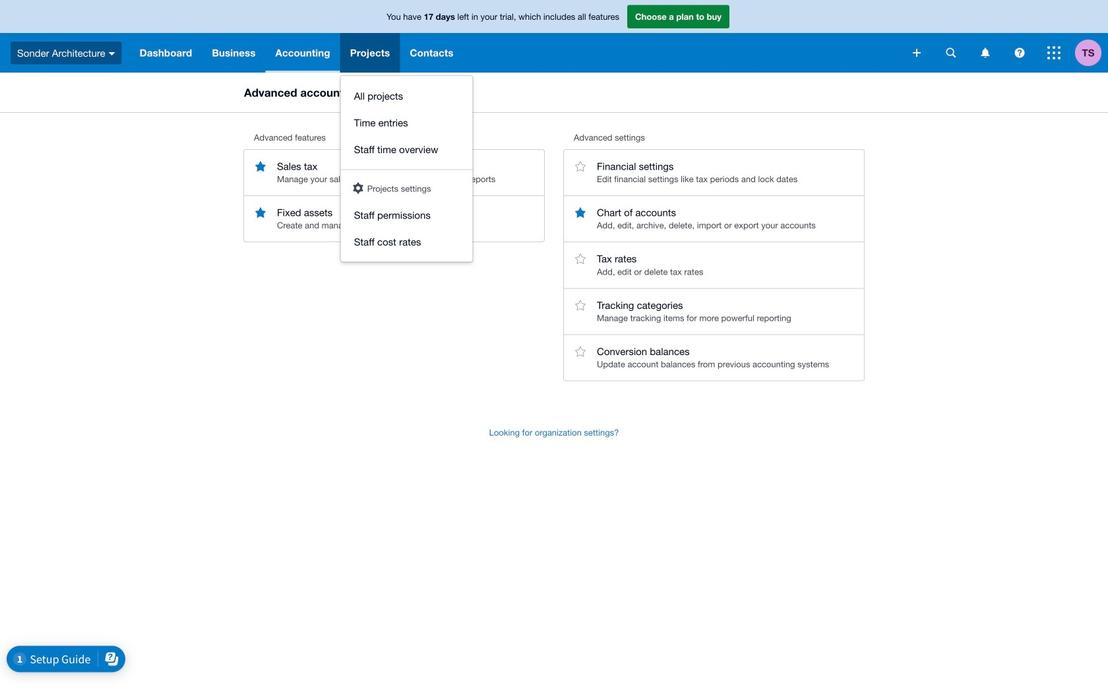 Task type: vqa. For each thing, say whether or not it's contained in the screenshot.
the rightmost svg icon
yes



Task type: locate. For each thing, give the bounding box(es) containing it.
2 svg image from the left
[[982, 48, 990, 58]]

svg image
[[947, 48, 957, 58], [982, 48, 990, 58]]

group
[[341, 76, 473, 262]]

banner
[[0, 0, 1109, 262]]

header image
[[354, 183, 364, 194]]

0 horizontal spatial svg image
[[947, 48, 957, 58]]

1 svg image from the left
[[947, 48, 957, 58]]

svg image
[[1048, 46, 1061, 59], [1016, 48, 1025, 58], [914, 49, 921, 57], [109, 52, 115, 55]]

1 horizontal spatial svg image
[[982, 48, 990, 58]]

list box
[[341, 76, 473, 262]]



